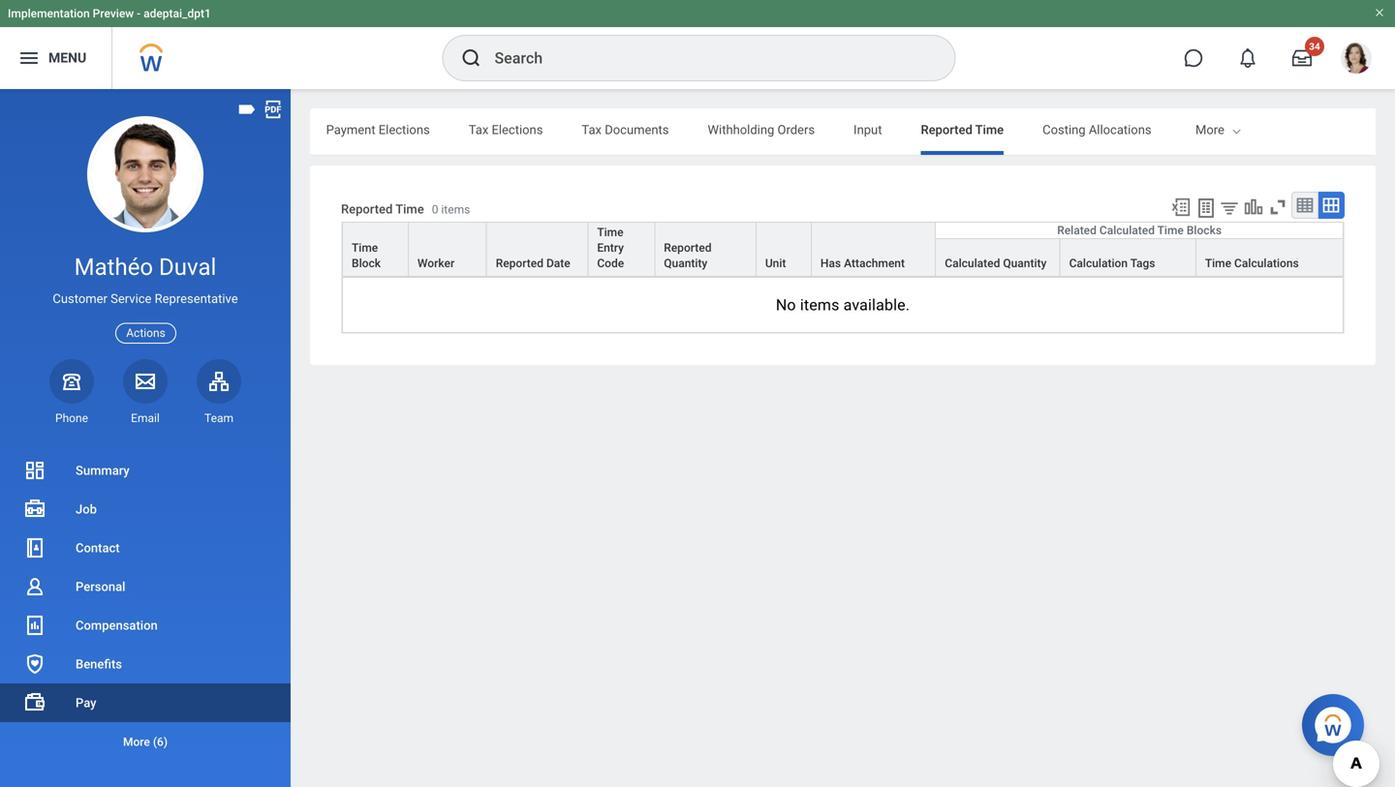 Task type: vqa. For each thing, say whether or not it's contained in the screenshot.
'Reported Time'
yes



Task type: locate. For each thing, give the bounding box(es) containing it.
related calculated time blocks
[[1057, 224, 1222, 237]]

reported time 0 items
[[341, 202, 470, 216]]

quantity for calculated quantity
[[1003, 257, 1047, 270]]

reported inside popup button
[[664, 241, 712, 255]]

row
[[342, 222, 1344, 277], [342, 238, 1344, 277]]

code
[[597, 257, 624, 270]]

tax left documents
[[582, 123, 602, 137]]

time
[[975, 123, 1004, 137], [395, 202, 424, 216], [1157, 224, 1184, 237], [597, 226, 623, 239], [352, 241, 378, 255], [1205, 257, 1231, 270]]

0 horizontal spatial elections
[[379, 123, 430, 137]]

has attachment
[[820, 257, 905, 270]]

1 horizontal spatial quantity
[[1003, 257, 1047, 270]]

time block
[[352, 241, 381, 270]]

tax elections
[[469, 123, 543, 137]]

tax
[[469, 123, 489, 137], [582, 123, 602, 137]]

costing allocations
[[1043, 123, 1151, 137]]

benefits link
[[0, 645, 291, 684]]

reported time
[[921, 123, 1004, 137]]

calculated
[[1099, 224, 1155, 237], [945, 257, 1000, 270]]

more for more (6)
[[123, 736, 150, 749]]

adeptai_dpt1
[[143, 7, 211, 20]]

reported for reported quantity
[[664, 241, 712, 255]]

time up entry
[[597, 226, 623, 239]]

items inside reported time 0 items
[[441, 203, 470, 216]]

entry
[[597, 241, 624, 255]]

1 vertical spatial items
[[800, 296, 839, 314]]

more left (6)
[[123, 736, 150, 749]]

Search Workday  search field
[[495, 37, 915, 79]]

1 quantity from the left
[[664, 257, 707, 270]]

actions button
[[115, 323, 176, 344]]

0 vertical spatial calculated
[[1099, 224, 1155, 237]]

0 horizontal spatial items
[[441, 203, 470, 216]]

compensation
[[76, 619, 158, 633]]

team link
[[197, 359, 241, 426]]

reported date button
[[487, 223, 587, 276]]

quantity inside reported quantity
[[664, 257, 707, 270]]

reported
[[921, 123, 972, 137], [341, 202, 393, 216], [664, 241, 712, 255], [496, 257, 543, 270]]

0 horizontal spatial more
[[123, 736, 150, 749]]

time inside time entry code
[[597, 226, 623, 239]]

quantity left "calculation"
[[1003, 257, 1047, 270]]

time entry code
[[597, 226, 624, 270]]

benefits image
[[23, 653, 47, 676]]

email button
[[123, 359, 168, 426]]

toolbar
[[1162, 192, 1345, 222]]

1 elections from the left
[[379, 123, 430, 137]]

1 tax from the left
[[469, 123, 489, 137]]

0 horizontal spatial tax
[[469, 123, 489, 137]]

tab list containing payment elections
[[0, 109, 1151, 155]]

mathéo duval
[[74, 253, 216, 281]]

more inside more (6) dropdown button
[[123, 736, 150, 749]]

time calculations button
[[1196, 239, 1343, 276]]

1 horizontal spatial more
[[1195, 123, 1224, 137]]

reported left date
[[496, 257, 543, 270]]

more up export to worksheets image
[[1195, 123, 1224, 137]]

date
[[546, 257, 570, 270]]

more
[[1195, 123, 1224, 137], [123, 736, 150, 749]]

worker button
[[409, 223, 486, 276]]

withholding
[[708, 123, 774, 137]]

elections for payment elections
[[379, 123, 430, 137]]

more (6)
[[123, 736, 168, 749]]

time down export to excel 'icon'
[[1157, 224, 1184, 237]]

2 tax from the left
[[582, 123, 602, 137]]

summary image
[[23, 459, 47, 482]]

1 horizontal spatial items
[[800, 296, 839, 314]]

implementation
[[8, 7, 90, 20]]

elections for tax elections
[[492, 123, 543, 137]]

time left the costing
[[975, 123, 1004, 137]]

0 vertical spatial more
[[1195, 123, 1224, 137]]

(6)
[[153, 736, 168, 749]]

quantity
[[664, 257, 707, 270], [1003, 257, 1047, 270]]

export to excel image
[[1170, 197, 1192, 218]]

tab list
[[0, 109, 1151, 155]]

available.
[[843, 296, 910, 314]]

elections
[[379, 123, 430, 137], [492, 123, 543, 137]]

1 horizontal spatial calculated
[[1099, 224, 1155, 237]]

time up block
[[352, 241, 378, 255]]

related calculated time blocks button
[[936, 223, 1343, 238]]

menu
[[48, 50, 86, 66]]

quantity inside popup button
[[1003, 257, 1047, 270]]

actions
[[126, 327, 165, 340]]

input
[[854, 123, 882, 137]]

1 row from the top
[[342, 222, 1344, 277]]

withholding orders
[[708, 123, 815, 137]]

duval
[[159, 253, 216, 281]]

pay image
[[23, 692, 47, 715]]

phone button
[[49, 359, 94, 426]]

no
[[776, 296, 796, 314]]

tag image
[[236, 99, 258, 120]]

reported inside popup button
[[496, 257, 543, 270]]

service
[[111, 292, 152, 306]]

2 row from the top
[[342, 238, 1344, 277]]

34
[[1309, 41, 1320, 52]]

items right 'no'
[[800, 296, 839, 314]]

2 quantity from the left
[[1003, 257, 1047, 270]]

no items available.
[[776, 296, 910, 314]]

reported up time block popup button
[[341, 202, 393, 216]]

view team image
[[207, 370, 231, 393]]

allocations
[[1089, 123, 1151, 137]]

0 vertical spatial items
[[441, 203, 470, 216]]

2 elections from the left
[[492, 123, 543, 137]]

items right 0 on the left top of page
[[441, 203, 470, 216]]

tax down search image
[[469, 123, 489, 137]]

time entry code button
[[588, 223, 654, 276]]

quantity right time entry code popup button
[[664, 257, 707, 270]]

1 vertical spatial calculated
[[945, 257, 1000, 270]]

1 horizontal spatial elections
[[492, 123, 543, 137]]

0 horizontal spatial quantity
[[664, 257, 707, 270]]

personal link
[[0, 568, 291, 606]]

reported right time entry code popup button
[[664, 241, 712, 255]]

job link
[[0, 490, 291, 529]]

0 horizontal spatial calculated
[[945, 257, 1000, 270]]

has
[[820, 257, 841, 270]]

pay
[[76, 696, 96, 711]]

contact link
[[0, 529, 291, 568]]

1 vertical spatial more
[[123, 736, 150, 749]]

34 button
[[1281, 37, 1324, 79]]

list
[[0, 451, 291, 761]]

view worker - expand/collapse chart image
[[1243, 197, 1264, 218]]

calculation tags
[[1069, 257, 1155, 270]]

tags
[[1130, 257, 1155, 270]]

reported right input
[[921, 123, 972, 137]]

tax for tax documents
[[582, 123, 602, 137]]

blocks
[[1187, 224, 1222, 237]]

1 horizontal spatial tax
[[582, 123, 602, 137]]

items
[[441, 203, 470, 216], [800, 296, 839, 314]]

team
[[204, 412, 233, 425]]

fullscreen image
[[1267, 197, 1288, 218]]



Task type: describe. For each thing, give the bounding box(es) containing it.
reported for reported time 0 items
[[341, 202, 393, 216]]

profile logan mcneil image
[[1341, 43, 1372, 78]]

calculations
[[1234, 257, 1299, 270]]

compensation image
[[23, 614, 47, 637]]

inbox large image
[[1292, 48, 1312, 68]]

more (6) button
[[0, 723, 291, 761]]

email
[[131, 412, 160, 425]]

calculated inside popup button
[[1099, 224, 1155, 237]]

mail image
[[134, 370, 157, 393]]

personal image
[[23, 575, 47, 599]]

payment
[[326, 123, 375, 137]]

0
[[432, 203, 438, 216]]

team mathéo duval element
[[197, 411, 241, 426]]

email mathéo duval element
[[123, 411, 168, 426]]

payment elections
[[326, 123, 430, 137]]

menu banner
[[0, 0, 1395, 89]]

job
[[76, 502, 97, 517]]

reported date
[[496, 257, 570, 270]]

more for more
[[1195, 123, 1224, 137]]

compensation link
[[0, 606, 291, 645]]

list containing summary
[[0, 451, 291, 761]]

summary
[[76, 464, 130, 478]]

attachment
[[844, 257, 905, 270]]

justify image
[[17, 47, 41, 70]]

time calculations
[[1205, 257, 1299, 270]]

navigation pane region
[[0, 89, 291, 788]]

calculation tags button
[[1060, 239, 1195, 276]]

time block button
[[343, 223, 408, 276]]

view printable version (pdf) image
[[263, 99, 284, 120]]

reported quantity
[[664, 241, 712, 270]]

tax for tax elections
[[469, 123, 489, 137]]

search image
[[460, 47, 483, 70]]

row containing related calculated time blocks
[[342, 222, 1344, 277]]

calculation
[[1069, 257, 1128, 270]]

customer service representative
[[53, 292, 238, 306]]

select to filter grid data image
[[1219, 198, 1240, 218]]

contact image
[[23, 537, 47, 560]]

related
[[1057, 224, 1097, 237]]

job image
[[23, 498, 47, 521]]

worker
[[417, 257, 455, 270]]

phone
[[55, 412, 88, 425]]

has attachment button
[[812, 223, 935, 276]]

calculated quantity button
[[936, 239, 1059, 276]]

close environment banner image
[[1374, 7, 1385, 18]]

tax documents
[[582, 123, 669, 137]]

reported quantity button
[[655, 223, 755, 276]]

unit
[[765, 257, 786, 270]]

export to worksheets image
[[1194, 197, 1218, 220]]

quantity for reported quantity
[[664, 257, 707, 270]]

-
[[137, 7, 141, 20]]

row containing calculated quantity
[[342, 238, 1344, 277]]

mathéo
[[74, 253, 153, 281]]

documents
[[605, 123, 669, 137]]

orders
[[777, 123, 815, 137]]

pay link
[[0, 684, 291, 723]]

expand table image
[[1321, 196, 1341, 215]]

benefits
[[76, 657, 122, 672]]

costing
[[1043, 123, 1086, 137]]

personal
[[76, 580, 125, 594]]

implementation preview -   adeptai_dpt1
[[8, 7, 211, 20]]

menu button
[[0, 27, 112, 89]]

notifications large image
[[1238, 48, 1257, 68]]

summary link
[[0, 451, 291, 490]]

reported for reported time
[[921, 123, 972, 137]]

table image
[[1295, 196, 1315, 215]]

phone mathéo duval element
[[49, 411, 94, 426]]

contact
[[76, 541, 120, 556]]

calculated inside popup button
[[945, 257, 1000, 270]]

phone image
[[58, 370, 85, 393]]

time left 0 on the left top of page
[[395, 202, 424, 216]]

time down the blocks
[[1205, 257, 1231, 270]]

block
[[352, 257, 381, 270]]

reported for reported date
[[496, 257, 543, 270]]

preview
[[93, 7, 134, 20]]

time inside time block
[[352, 241, 378, 255]]

representative
[[155, 292, 238, 306]]

time inside tab list
[[975, 123, 1004, 137]]

unit button
[[756, 223, 811, 276]]

customer
[[53, 292, 107, 306]]

calculated quantity
[[945, 257, 1047, 270]]

more (6) button
[[0, 731, 291, 754]]



